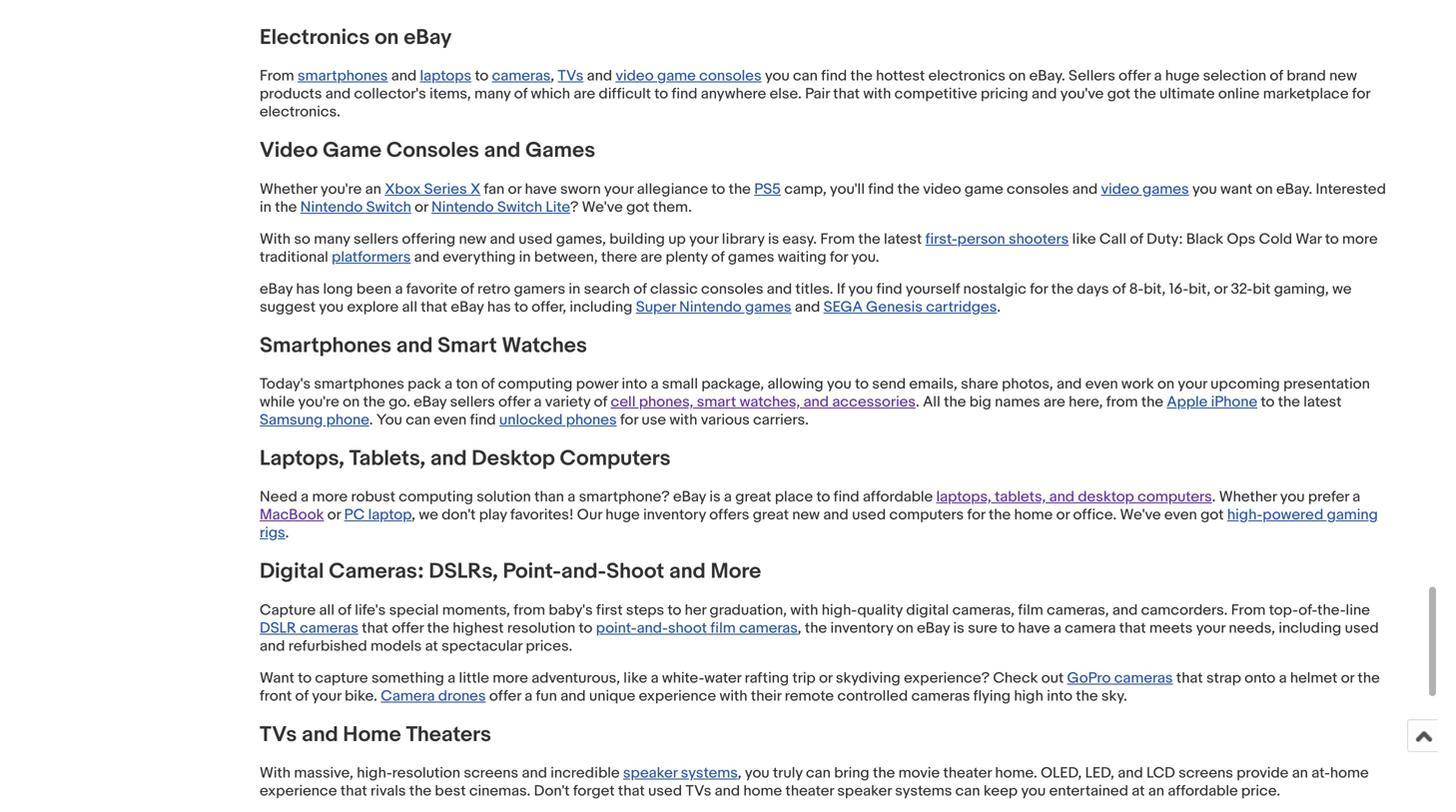 Task type: vqa. For each thing, say whether or not it's contained in the screenshot.


Task type: describe. For each thing, give the bounding box(es) containing it.
1 horizontal spatial computers
[[1138, 488, 1213, 506]]

systems inside , you truly can bring the movie theater home. oled, led, and lcd screens provide an at-home experience that rivals the best cinemas. don't forget that used tvs and home theater speaker systems can keep you entertained at an affordable price.
[[896, 782, 953, 800]]

a right need
[[301, 488, 309, 506]]

1 vertical spatial into
[[1047, 687, 1073, 705]]

photos,
[[1002, 375, 1054, 393]]

movie
[[899, 764, 940, 782]]

the left hottest
[[851, 67, 873, 85]]

great left place
[[736, 488, 772, 506]]

. left "all"
[[916, 393, 920, 411]]

great right the offers
[[753, 506, 789, 524]]

capture
[[260, 601, 316, 619]]

a left fun
[[525, 687, 533, 705]]

laptops, tablets, and desktop computers link
[[937, 488, 1213, 506]]

to inside the ebay has long been a favorite of retro gamers in search of classic consoles and titles. if you find yourself nostalgic for the days of 8-bit, 16-bit, or 32-bit gaming, we suggest you explore all that ebay has to offer, including
[[515, 298, 528, 316]]

and right tablets,
[[1050, 488, 1075, 506]]

1 vertical spatial are
[[641, 248, 663, 266]]

1 horizontal spatial nintendo
[[432, 198, 494, 216]]

screens inside , you truly can bring the movie theater home. oled, led, and lcd screens provide an at-home experience that rivals the best cinemas. don't forget that used tvs and home theater speaker systems can keep you entertained at an affordable price.
[[1179, 764, 1234, 782]]

the right "all"
[[944, 393, 967, 411]]

huge inside need a more robust computing solution than a smartphone? ebay is a great place to find affordable laptops, tablets, and desktop computers . whether you prefer a macbook or pc laptop , we don't play favorites! our huge inventory offers great new and used computers for the home or office. we've even got
[[606, 506, 640, 524]]

inventory inside need a more robust computing solution than a smartphone? ebay is a great place to find affordable laptops, tablets, and desktop computers . whether you prefer a macbook or pc laptop , we don't play favorites! our huge inventory offers great new and used computers for the home or office. we've even got
[[644, 506, 706, 524]]

a right prefer in the bottom of the page
[[1353, 488, 1361, 506]]

affordable inside need a more robust computing solution than a smartphone? ebay is a great place to find affordable laptops, tablets, and desktop computers . whether you prefer a macbook or pc laptop , we don't play favorites! our huge inventory offers great new and used computers for the home or office. we've even got
[[863, 488, 933, 506]]

prices.
[[526, 637, 573, 655]]

smart
[[438, 333, 497, 359]]

strap
[[1207, 669, 1242, 687]]

spectacular
[[442, 637, 523, 655]]

find inside the ebay has long been a favorite of retro gamers in search of classic consoles and titles. if you find yourself nostalgic for the days of 8-bit, 16-bit, or 32-bit gaming, we suggest you explore all that ebay has to offer, including
[[877, 280, 903, 298]]

lite
[[546, 198, 571, 216]]

cameras right dslr on the bottom
[[300, 619, 359, 637]]

that strap onto a helmet or the front of your bike.
[[260, 669, 1381, 705]]

camera
[[381, 687, 435, 705]]

ebay inside the today's smartphones pack a ton of computing power into a small package, allowing you to send emails, share photos, and even work on your upcoming presentation while you're on the go. ebay sellers offer a variety of
[[414, 393, 447, 411]]

forget
[[573, 782, 615, 800]]

play
[[479, 506, 507, 524]]

allegiance
[[637, 180, 708, 198]]

1 vertical spatial games
[[728, 248, 775, 266]]

you right if
[[849, 280, 874, 298]]

the left apple
[[1142, 393, 1164, 411]]

huge inside you can find the hottest electronics on ebay. sellers offer a huge selection of brand new products and collector's items, many of which are difficult to find anywhere else. pair that with competitive pricing and you've got the ultimate online marketplace for electronics.
[[1166, 67, 1200, 85]]

ebay inside need a more robust computing solution than a smartphone? ebay is a great place to find affordable laptops, tablets, and desktop computers . whether you prefer a macbook or pc laptop , we don't play favorites! our huge inventory offers great new and used computers for the home or office. we've even got
[[673, 488, 706, 506]]

ebay. inside you can find the hottest electronics on ebay. sellers offer a huge selection of brand new products and collector's items, many of which are difficult to find anywhere else. pair that with competitive pricing and you've got the ultimate online marketplace for electronics.
[[1030, 67, 1066, 85]]

with inside you can find the hottest electronics on ebay. sellers offer a huge selection of brand new products and collector's items, many of which are difficult to find anywhere else. pair that with competitive pricing and you've got the ultimate online marketplace for electronics.
[[864, 85, 892, 103]]

computing inside the today's smartphones pack a ton of computing power into a small package, allowing you to send emails, share photos, and even work on your upcoming presentation while you're on the go. ebay sellers offer a variety of
[[498, 375, 573, 393]]

a left ton
[[445, 375, 453, 393]]

your right 'up'
[[690, 230, 719, 248]]

ton
[[456, 375, 478, 393]]

, inside , the inventory on ebay is sure to have a camera that meets your needs, including used and refurbished models at spectacular prices.
[[798, 619, 802, 637]]

cameras up rafting
[[740, 619, 798, 637]]

to inside , the inventory on ebay is sure to have a camera that meets your needs, including used and refurbished models at spectacular prices.
[[1001, 619, 1015, 637]]

and inside the capture all of life's special moments, from baby's first steps to her graduation, with high-quality digital cameras, film cameras, and camcorders. from top-of-the-line dslr cameras that offer the highest resolution to point-and-shoot film cameras
[[1113, 601, 1138, 619]]

speaker systems link
[[623, 764, 738, 782]]

the right you'll
[[898, 180, 920, 198]]

on up collector's
[[375, 24, 399, 50]]

smart
[[697, 393, 737, 411]]

0 horizontal spatial nintendo
[[301, 198, 363, 216]]

need a more robust computing solution than a smartphone? ebay is a great place to find affordable laptops, tablets, and desktop computers . whether you prefer a macbook or pc laptop , we don't play favorites! our huge inventory offers great new and used computers for the home or office. we've even got
[[260, 488, 1361, 524]]

0 vertical spatial whether
[[260, 180, 317, 198]]

smartphones for from
[[298, 67, 388, 85]]

for left you.
[[830, 248, 848, 266]]

more inside like call of duty: black ops cold war to more traditional
[[1343, 230, 1379, 248]]

variety
[[545, 393, 591, 411]]

, you truly can bring the movie theater home. oled, led, and lcd screens provide an at-home experience that rivals the best cinemas. don't forget that used tvs and home theater speaker systems can keep you entertained at an affordable price.
[[260, 764, 1370, 800]]

solution
[[477, 488, 531, 506]]

oled,
[[1041, 764, 1082, 782]]

meets
[[1150, 619, 1193, 637]]

home
[[343, 722, 401, 748]]

with left their
[[720, 687, 748, 705]]

for inside you can find the hottest electronics on ebay. sellers offer a huge selection of brand new products and collector's items, many of which are difficult to find anywhere else. pair that with competitive pricing and you've got the ultimate online marketplace for electronics.
[[1353, 85, 1371, 103]]

want to capture something a little more adventurous, like a white-water rafting trip or skydiving experience? check out gopro cameras
[[260, 669, 1174, 687]]

names
[[995, 393, 1041, 411]]

led,
[[1086, 764, 1115, 782]]

1 vertical spatial tvs
[[260, 722, 297, 748]]

find right you'll
[[869, 180, 895, 198]]

collector's
[[354, 85, 426, 103]]

and left truly
[[715, 782, 740, 800]]

the right iphone
[[1279, 393, 1301, 411]]

1 horizontal spatial theater
[[944, 764, 992, 782]]

of right plenty
[[712, 248, 725, 266]]

pc
[[344, 506, 365, 524]]

from inside cell phones, smart watches, and accessories . all the big names are here, from the apple iphone to the latest samsung phone . you can even find unlocked phones for use with various carriers.
[[1107, 393, 1139, 411]]

find inside need a more robust computing solution than a smartphone? ebay is a great place to find affordable laptops, tablets, and desktop computers . whether you prefer a macbook or pc laptop , we don't play favorites! our huge inventory offers great new and used computers for the home or office. we've even got
[[834, 488, 860, 506]]

building
[[610, 230, 665, 248]]

smartphones
[[260, 333, 392, 359]]

your inside "that strap onto a helmet or the front of your bike."
[[312, 687, 341, 705]]

cameras left flying
[[912, 687, 971, 705]]

. inside need a more robust computing solution than a smartphone? ebay is a great place to find affordable laptops, tablets, and desktop computers . whether you prefer a macbook or pc laptop , we don't play favorites! our huge inventory offers great new and used computers for the home or office. we've even got
[[1213, 488, 1216, 506]]

0 vertical spatial latest
[[884, 230, 923, 248]]

even inside cell phones, smart watches, and accessories . all the big names are here, from the apple iphone to the latest samsung phone . you can even find unlocked phones for use with various carriers.
[[434, 411, 467, 429]]

offer inside you can find the hottest electronics on ebay. sellers offer a huge selection of brand new products and collector's items, many of which are difficult to find anywhere else. pair that with competitive pricing and you've got the ultimate online marketplace for electronics.
[[1119, 67, 1151, 85]]

from smartphones and laptops to cameras , tvs and video game consoles
[[260, 67, 762, 85]]

and left incredible
[[522, 764, 547, 782]]

or up "offering"
[[415, 198, 428, 216]]

your right sworn
[[605, 180, 634, 198]]

find right else.
[[822, 67, 847, 85]]

0 horizontal spatial video
[[616, 67, 654, 85]]

the inside the today's smartphones pack a ton of computing power into a small package, allowing you to send emails, share photos, and even work on your upcoming presentation while you're on the go. ebay sellers offer a variety of
[[363, 393, 385, 411]]

0 horizontal spatial we've
[[582, 198, 623, 216]]

2 cameras, from the left
[[1047, 601, 1110, 619]]

graduation,
[[710, 601, 787, 619]]

offer,
[[532, 298, 567, 316]]

or inside "that strap onto a helmet or the front of your bike."
[[1342, 669, 1355, 687]]

the left ps5
[[729, 180, 751, 198]]

on left the you
[[343, 393, 360, 411]]

you right keep
[[1022, 782, 1046, 800]]

0 horizontal spatial computers
[[890, 506, 964, 524]]

samsung phone link
[[260, 411, 369, 429]]

1 cameras, from the left
[[953, 601, 1015, 619]]

camp,
[[785, 180, 827, 198]]

office.
[[1074, 506, 1117, 524]]

helmet
[[1291, 669, 1338, 687]]

0 horizontal spatial film
[[711, 619, 736, 637]]

shoot
[[607, 559, 665, 585]]

0 horizontal spatial and-
[[561, 559, 607, 585]]

life's
[[355, 601, 386, 619]]

cameras right gopro
[[1115, 669, 1174, 687]]

. left the you
[[369, 411, 373, 429]]

digital cameras: dslrs, point-and-shoot and more
[[260, 559, 762, 585]]

you inside you can find the hottest electronics on ebay. sellers offer a huge selection of brand new products and collector's items, many of which are difficult to find anywhere else. pair that with competitive pricing and you've got the ultimate online marketplace for electronics.
[[765, 67, 790, 85]]

moments,
[[442, 601, 511, 619]]

pc laptop link
[[344, 506, 412, 524]]

and up massive,
[[302, 722, 338, 748]]

that left rivals
[[341, 782, 367, 800]]

new inside need a more robust computing solution than a smartphone? ebay is a great place to find affordable laptops, tablets, and desktop computers . whether you prefer a macbook or pc laptop , we don't play favorites! our huge inventory offers great new and used computers for the home or office. we've even got
[[793, 506, 820, 524]]

phones,
[[639, 393, 694, 411]]

and left sega
[[795, 298, 821, 316]]

1 horizontal spatial from
[[821, 230, 855, 248]]

the right bring
[[873, 764, 896, 782]]

ebay up the laptops link
[[404, 24, 452, 50]]

than
[[535, 488, 564, 506]]

white-
[[662, 669, 705, 687]]

0 horizontal spatial game
[[657, 67, 696, 85]]

of left 8-
[[1113, 280, 1126, 298]]

game
[[323, 138, 382, 164]]

to right want
[[298, 669, 312, 687]]

today's smartphones pack a ton of computing power into a small package, allowing you to send emails, share photos, and even work on your upcoming presentation while you're on the go. ebay sellers offer a variety of
[[260, 375, 1371, 411]]

with massive, high-resolution screens and incredible speaker systems
[[260, 764, 738, 782]]

and up the pack
[[396, 333, 433, 359]]

that inside you can find the hottest electronics on ebay. sellers offer a huge selection of brand new products and collector's items, many of which are difficult to find anywhere else. pair that with competitive pricing and you've got the ultimate online marketplace for electronics.
[[834, 85, 860, 103]]

with for with so many sellers offering new and used games, building up your library is easy. from the latest first-person shooters
[[260, 230, 291, 248]]

cinemas.
[[470, 782, 531, 800]]

incredible
[[551, 764, 620, 782]]

into inside the today's smartphones pack a ton of computing power into a small package, allowing you to send emails, share photos, and even work on your upcoming presentation while you're on the go. ebay sellers offer a variety of
[[622, 375, 648, 393]]

of left which
[[514, 85, 528, 103]]

have for to
[[1019, 619, 1051, 637]]

our
[[577, 506, 602, 524]]

1 vertical spatial many
[[314, 230, 350, 248]]

steps
[[626, 601, 665, 619]]

can inside you can find the hottest electronics on ebay. sellers offer a huge selection of brand new products and collector's items, many of which are difficult to find anywhere else. pair that with competitive pricing and you've got the ultimate online marketplace for electronics.
[[793, 67, 818, 85]]

super
[[636, 298, 676, 316]]

you left truly
[[745, 764, 770, 782]]

and right products in the top of the page
[[326, 85, 351, 103]]

for inside need a more robust computing solution than a smartphone? ebay is a great place to find affordable laptops, tablets, and desktop computers . whether you prefer a macbook or pc laptop , we don't play favorites! our huge inventory offers great new and used computers for the home or office. we've even got
[[968, 506, 986, 524]]

you're inside the today's smartphones pack a ton of computing power into a small package, allowing you to send emails, share photos, and even work on your upcoming presentation while you're on the go. ebay sellers offer a variety of
[[298, 393, 340, 411]]

. down first-person shooters link
[[998, 298, 1001, 316]]

your inside the today's smartphones pack a ton of computing power into a small package, allowing you to send emails, share photos, and even work on your upcoming presentation while you're on the go. ebay sellers offer a variety of
[[1178, 375, 1208, 393]]

1 horizontal spatial more
[[493, 669, 529, 687]]

that inside the capture all of life's special moments, from baby's first steps to her graduation, with high-quality digital cameras, film cameras, and camcorders. from top-of-the-line dslr cameras that offer the highest resolution to point-and-shoot film cameras
[[362, 619, 389, 637]]

computing inside need a more robust computing solution than a smartphone? ebay is a great place to find affordable laptops, tablets, and desktop computers . whether you prefer a macbook or pc laptop , we don't play favorites! our huge inventory offers great new and used computers for the home or office. we've even got
[[399, 488, 474, 506]]

traditional
[[260, 248, 329, 266]]

1 horizontal spatial has
[[487, 298, 511, 316]]

and right place
[[824, 506, 849, 524]]

the left sky.
[[1076, 687, 1099, 705]]

of inside the capture all of life's special moments, from baby's first steps to her graduation, with high-quality digital cameras, film cameras, and camcorders. from top-of-the-line dslr cameras that offer the highest resolution to point-and-shoot film cameras
[[338, 601, 352, 619]]

and up don't
[[431, 446, 467, 472]]

you inside "you want on ebay. interested in the"
[[1193, 180, 1218, 198]]

from inside the capture all of life's special moments, from baby's first steps to her graduation, with high-quality digital cameras, film cameras, and camcorders. from top-of-the-line dslr cameras that offer the highest resolution to point-and-shoot film cameras
[[514, 601, 546, 619]]

days
[[1077, 280, 1110, 298]]

2 horizontal spatial video
[[1102, 180, 1140, 198]]

0 horizontal spatial from
[[260, 67, 294, 85]]

or inside the ebay has long been a favorite of retro gamers in search of classic consoles and titles. if you find yourself nostalgic for the days of 8-bit, 16-bit, or 32-bit gaming, we suggest you explore all that ebay has to offer, including
[[1215, 280, 1228, 298]]

used inside , you truly can bring the movie theater home. oled, led, and lcd screens provide an at-home experience that rivals the best cinemas. don't forget that used tvs and home theater speaker systems can keep you entertained at an affordable price.
[[649, 782, 683, 800]]

even inside the today's smartphones pack a ton of computing power into a small package, allowing you to send emails, share photos, and even work on your upcoming presentation while you're on the go. ebay sellers offer a variety of
[[1086, 375, 1119, 393]]

and left lcd
[[1118, 764, 1144, 782]]

point-
[[596, 619, 637, 637]]

cell phones, smart watches, and accessories link
[[611, 393, 916, 411]]

. down need
[[285, 524, 289, 542]]

0 vertical spatial you're
[[321, 180, 362, 198]]

a left the small
[[651, 375, 659, 393]]

special
[[389, 601, 439, 619]]

are inside cell phones, smart watches, and accessories . all the big names are here, from the apple iphone to the latest samsung phone . you can even find unlocked phones for use with various carriers.
[[1044, 393, 1066, 411]]

1 vertical spatial resolution
[[392, 764, 461, 782]]

is inside , the inventory on ebay is sure to have a camera that meets your needs, including used and refurbished models at spectacular prices.
[[954, 619, 965, 637]]

a right than
[[568, 488, 576, 506]]

or right fan
[[508, 180, 522, 198]]

dslr
[[260, 619, 297, 637]]

1 horizontal spatial video
[[923, 180, 962, 198]]

and left laptops
[[391, 67, 417, 85]]

ebay up smart
[[451, 298, 484, 316]]

0 horizontal spatial an
[[365, 180, 382, 198]]

1 bit, from the left
[[1144, 280, 1166, 298]]

the down you'll
[[859, 230, 881, 248]]

1 vertical spatial got
[[627, 198, 650, 216]]

and up favorite
[[414, 248, 440, 266]]

high-powered gaming rigs link
[[260, 506, 1379, 542]]

1 switch from the left
[[366, 198, 411, 216]]

0 vertical spatial sellers
[[354, 230, 399, 248]]

high- inside the capture all of life's special moments, from baby's first steps to her graduation, with high-quality digital cameras, film cameras, and camcorders. from top-of-the-line dslr cameras that offer the highest resolution to point-and-shoot film cameras
[[822, 601, 858, 619]]

like call of duty: black ops cold war to more traditional
[[260, 230, 1379, 266]]

a left little
[[448, 669, 456, 687]]

got inside you can find the hottest electronics on ebay. sellers offer a huge selection of brand new products and collector's items, many of which are difficult to find anywhere else. pair that with competitive pricing and you've got the ultimate online marketplace for electronics.
[[1108, 85, 1131, 103]]

a left variety
[[534, 393, 542, 411]]

nintendo switch link
[[301, 198, 411, 216]]

difficult
[[599, 85, 651, 103]]

2 horizontal spatial home
[[1331, 764, 1370, 782]]

8-
[[1130, 280, 1144, 298]]

used down lite
[[519, 230, 553, 248]]

you up smartphones
[[319, 298, 344, 316]]

upcoming
[[1211, 375, 1281, 393]]

waiting
[[778, 248, 827, 266]]

that inside the ebay has long been a favorite of retro gamers in search of classic consoles and titles. if you find yourself nostalgic for the days of 8-bit, 16-bit, or 32-bit gaming, we suggest you explore all that ebay has to offer, including
[[421, 298, 448, 316]]

on inside , the inventory on ebay is sure to have a camera that meets your needs, including used and refurbished models at spectacular prices.
[[897, 619, 914, 637]]

at inside , the inventory on ebay is sure to have a camera that meets your needs, including used and refurbished models at spectacular prices.
[[425, 637, 438, 655]]

and down nintendo switch lite link
[[490, 230, 516, 248]]

a left place
[[724, 488, 732, 506]]

and left video games link
[[1073, 180, 1098, 198]]

inventory inside , the inventory on ebay is sure to have a camera that meets your needs, including used and refurbished models at spectacular prices.
[[831, 619, 894, 637]]

duty:
[[1147, 230, 1184, 248]]

front
[[260, 687, 292, 705]]

to left first
[[579, 619, 593, 637]]

find left anywhere
[[672, 85, 698, 103]]

gopro cameras link
[[1068, 669, 1174, 687]]

and right fun
[[561, 687, 586, 705]]

1 horizontal spatial an
[[1149, 782, 1165, 800]]

your inside , the inventory on ebay is sure to have a camera that meets your needs, including used and refurbished models at spectacular prices.
[[1197, 619, 1226, 637]]

of right search
[[634, 280, 647, 298]]

or left "office."
[[1057, 506, 1070, 524]]

2 vertical spatial games
[[745, 298, 792, 316]]

1 vertical spatial like
[[624, 669, 648, 687]]

of left cell
[[594, 393, 608, 411]]

cameras left tvs link
[[492, 67, 551, 85]]

don't
[[442, 506, 476, 524]]

small
[[662, 375, 698, 393]]

and- inside the capture all of life's special moments, from baby's first steps to her graduation, with high-quality digital cameras, film cameras, and camcorders. from top-of-the-line dslr cameras that offer the highest resolution to point-and-shoot film cameras
[[637, 619, 668, 637]]

, left tvs link
[[551, 67, 555, 85]]

desktop
[[472, 446, 555, 472]]

speaker inside , you truly can bring the movie theater home. oled, led, and lcd screens provide an at-home experience that rivals the best cinemas. don't forget that used tvs and home theater speaker systems can keep you entertained at an affordable price.
[[838, 782, 892, 800]]

1 vertical spatial new
[[459, 230, 487, 248]]

from inside the capture all of life's special moments, from baby's first steps to her graduation, with high-quality digital cameras, film cameras, and camcorders. from top-of-the-line dslr cameras that offer the highest resolution to point-and-shoot film cameras
[[1232, 601, 1266, 619]]

onto
[[1245, 669, 1276, 687]]

0 horizontal spatial high-
[[357, 764, 392, 782]]

phone
[[326, 411, 369, 429]]

fun
[[536, 687, 557, 705]]

and left "you've" at the top right of page
[[1032, 85, 1058, 103]]

of left brand
[[1270, 67, 1284, 85]]

of right ton
[[482, 375, 495, 393]]

laptops, tablets, and desktop computers
[[260, 446, 671, 472]]

laptops,
[[937, 488, 992, 506]]

the left ultimate
[[1135, 85, 1157, 103]]

2 horizontal spatial an
[[1293, 764, 1309, 782]]

so
[[294, 230, 311, 248]]

whether inside need a more robust computing solution than a smartphone? ebay is a great place to find affordable laptops, tablets, and desktop computers . whether you prefer a macbook or pc laptop , we don't play favorites! our huge inventory offers great new and used computers for the home or office. we've even got
[[1220, 488, 1277, 506]]

brand
[[1287, 67, 1327, 85]]

dslrs,
[[429, 559, 498, 585]]

to right the laptops link
[[475, 67, 489, 85]]

for inside cell phones, smart watches, and accessories . all the big names are here, from the apple iphone to the latest samsung phone . you can even find unlocked phones for use with various carriers.
[[620, 411, 639, 429]]

home inside need a more robust computing solution than a smartphone? ebay is a great place to find affordable laptops, tablets, and desktop computers . whether you prefer a macbook or pc laptop , we don't play favorites! our huge inventory offers great new and used computers for the home or office. we've even got
[[1015, 506, 1053, 524]]

that inside , the inventory on ebay is sure to have a camera that meets your needs, including used and refurbished models at spectacular prices.
[[1120, 619, 1147, 637]]

ops
[[1228, 230, 1256, 248]]

platformers and everything in between, there are plenty of games waiting for you.
[[332, 248, 880, 266]]

with inside the capture all of life's special moments, from baby's first steps to her graduation, with high-quality digital cameras, film cameras, and camcorders. from top-of-the-line dslr cameras that offer the highest resolution to point-and-shoot film cameras
[[791, 601, 819, 619]]

smartphones link
[[298, 67, 388, 85]]

new inside you can find the hottest electronics on ebay. sellers offer a huge selection of brand new products and collector's items, many of which are difficult to find anywhere else. pair that with competitive pricing and you've got the ultimate online marketplace for electronics.
[[1330, 67, 1358, 85]]



Task type: locate. For each thing, give the bounding box(es) containing it.
0 horizontal spatial home
[[744, 782, 783, 800]]

and right photos,
[[1057, 375, 1083, 393]]

of right call
[[1130, 230, 1144, 248]]

0 horizontal spatial systems
[[681, 764, 738, 782]]

1 horizontal spatial experience
[[639, 687, 717, 705]]

1 vertical spatial whether
[[1220, 488, 1277, 506]]

easy.
[[783, 230, 817, 248]]

to inside the today's smartphones pack a ton of computing power into a small package, allowing you to send emails, share photos, and even work on your upcoming presentation while you're on the go. ebay sellers offer a variety of
[[855, 375, 869, 393]]

provide
[[1237, 764, 1289, 782]]

on inside "you want on ebay. interested in the"
[[1257, 180, 1274, 198]]

speaker
[[623, 764, 678, 782], [838, 782, 892, 800]]

games
[[1143, 180, 1190, 198], [728, 248, 775, 266], [745, 298, 792, 316]]

smartphones for today's
[[314, 375, 404, 393]]

0 horizontal spatial has
[[296, 280, 320, 298]]

keep
[[984, 782, 1018, 800]]

is left 'easy.'
[[768, 230, 780, 248]]

0 vertical spatial new
[[1330, 67, 1358, 85]]

new right brand
[[1330, 67, 1358, 85]]

have for or
[[525, 180, 557, 198]]

person
[[958, 230, 1006, 248]]

check
[[994, 669, 1039, 687]]

that right forget
[[618, 782, 645, 800]]

can
[[793, 67, 818, 85], [406, 411, 431, 429], [806, 764, 831, 782], [956, 782, 981, 800]]

can right truly
[[806, 764, 831, 782]]

1 horizontal spatial we
[[1333, 280, 1352, 298]]

in
[[260, 198, 272, 216], [519, 248, 531, 266], [569, 280, 581, 298]]

1 horizontal spatial screens
[[1179, 764, 1234, 782]]

has left long
[[296, 280, 320, 298]]

you left pair
[[765, 67, 790, 85]]

sellers down nintendo switch link
[[354, 230, 399, 248]]

0 horizontal spatial speaker
[[623, 764, 678, 782]]

0 vertical spatial including
[[570, 298, 633, 316]]

0 horizontal spatial computing
[[399, 488, 474, 506]]

whether left prefer in the bottom of the page
[[1220, 488, 1277, 506]]

games
[[526, 138, 596, 164]]

camera drones link
[[381, 687, 486, 705]]

share
[[961, 375, 999, 393]]

more inside need a more robust computing solution than a smartphone? ebay is a great place to find affordable laptops, tablets, and desktop computers . whether you prefer a macbook or pc laptop , we don't play favorites! our huge inventory offers great new and used computers for the home or office. we've even got
[[312, 488, 348, 506]]

switch left lite
[[497, 198, 543, 216]]

1 vertical spatial at
[[1132, 782, 1146, 800]]

and inside cell phones, smart watches, and accessories . all the big names are here, from the apple iphone to the latest samsung phone . you can even find unlocked phones for use with various carriers.
[[804, 393, 829, 411]]

we inside need a more robust computing solution than a smartphone? ebay is a great place to find affordable laptops, tablets, and desktop computers . whether you prefer a macbook or pc laptop , we don't play favorites! our huge inventory offers great new and used computers for the home or office. we've even got
[[419, 506, 439, 524]]

including inside , the inventory on ebay is sure to have a camera that meets your needs, including used and refurbished models at spectacular prices.
[[1279, 619, 1342, 637]]

2 horizontal spatial from
[[1232, 601, 1266, 619]]

1 horizontal spatial is
[[768, 230, 780, 248]]

computers
[[560, 446, 671, 472]]

a left white-
[[651, 669, 659, 687]]

with right use
[[670, 411, 698, 429]]

2 vertical spatial got
[[1201, 506, 1225, 524]]

ebay. up "war"
[[1277, 180, 1313, 198]]

2 horizontal spatial tvs
[[686, 782, 712, 800]]

smartphones inside the today's smartphones pack a ton of computing power into a small package, allowing you to send emails, share photos, and even work on your upcoming presentation while you're on the go. ebay sellers offer a variety of
[[314, 375, 404, 393]]

theaters
[[406, 722, 491, 748]]

rivals
[[371, 782, 406, 800]]

to inside need a more robust computing solution than a smartphone? ebay is a great place to find affordable laptops, tablets, and desktop computers . whether you prefer a macbook or pc laptop , we don't play favorites! our huge inventory offers great new and used computers for the home or office. we've even got
[[817, 488, 831, 506]]

. left powered
[[1213, 488, 1216, 506]]

0 vertical spatial resolution
[[507, 619, 576, 637]]

1 vertical spatial consoles
[[1007, 180, 1070, 198]]

we've inside need a more robust computing solution than a smartphone? ebay is a great place to find affordable laptops, tablets, and desktop computers . whether you prefer a macbook or pc laptop , we don't play favorites! our huge inventory offers great new and used computers for the home or office. we've even got
[[1121, 506, 1162, 524]]

the inside "that strap onto a helmet or the front of your bike."
[[1358, 669, 1381, 687]]

0 horizontal spatial are
[[574, 85, 596, 103]]

0 vertical spatial more
[[1343, 230, 1379, 248]]

on right work
[[1158, 375, 1175, 393]]

with for with massive, high-resolution screens and incredible speaker systems
[[260, 764, 291, 782]]

that inside "that strap onto a helmet or the front of your bike."
[[1177, 669, 1204, 687]]

0 vertical spatial ebay.
[[1030, 67, 1066, 85]]

shooters
[[1009, 230, 1069, 248]]

1 horizontal spatial speaker
[[838, 782, 892, 800]]

a inside the ebay has long been a favorite of retro gamers in search of classic consoles and titles. if you find yourself nostalgic for the days of 8-bit, 16-bit, or 32-bit gaming, we suggest you explore all that ebay has to offer, including
[[395, 280, 403, 298]]

offer right sellers
[[1119, 67, 1151, 85]]

the inside the ebay has long been a favorite of retro gamers in search of classic consoles and titles. if you find yourself nostalgic for the days of 8-bit, 16-bit, or 32-bit gaming, we suggest you explore all that ebay has to offer, including
[[1052, 280, 1074, 298]]

need
[[260, 488, 298, 506]]

1 horizontal spatial high-
[[822, 601, 858, 619]]

even
[[1086, 375, 1119, 393], [434, 411, 467, 429], [1165, 506, 1198, 524]]

super nintendo games and sega genesis cartridges .
[[636, 298, 1001, 316]]

0 vertical spatial tvs
[[558, 67, 584, 85]]

to inside cell phones, smart watches, and accessories . all the big names are here, from the apple iphone to the latest samsung phone . you can even find unlocked phones for use with various carriers.
[[1261, 393, 1275, 411]]

to right iphone
[[1261, 393, 1275, 411]]

desktop
[[1078, 488, 1135, 506]]

1 vertical spatial including
[[1279, 619, 1342, 637]]

with so many sellers offering new and used games, building up your library is easy. from the latest first-person shooters
[[260, 230, 1069, 248]]

consoles
[[387, 138, 480, 164]]

home right provide on the bottom of the page
[[1331, 764, 1370, 782]]

used inside , the inventory on ebay is sure to have a camera that meets your needs, including used and refurbished models at spectacular prices.
[[1346, 619, 1380, 637]]

16-
[[1170, 280, 1189, 298]]

2 screens from the left
[[1179, 764, 1234, 782]]

with left so
[[260, 230, 291, 248]]

screens
[[464, 764, 519, 782], [1179, 764, 1234, 782]]

0 horizontal spatial theater
[[786, 782, 834, 800]]

for inside the ebay has long been a favorite of retro gamers in search of classic consoles and titles. if you find yourself nostalgic for the days of 8-bit, 16-bit, or 32-bit gaming, we suggest you explore all that ebay has to offer, including
[[1030, 280, 1048, 298]]

or right 'trip'
[[819, 669, 833, 687]]

the
[[851, 67, 873, 85], [1135, 85, 1157, 103], [729, 180, 751, 198], [898, 180, 920, 198], [275, 198, 297, 216], [859, 230, 881, 248], [1052, 280, 1074, 298], [363, 393, 385, 411], [944, 393, 967, 411], [1142, 393, 1164, 411], [1279, 393, 1301, 411], [989, 506, 1011, 524], [427, 619, 450, 637], [805, 619, 827, 637], [1358, 669, 1381, 687], [1076, 687, 1099, 705], [873, 764, 896, 782], [410, 782, 432, 800]]

2 horizontal spatial are
[[1044, 393, 1066, 411]]

1 screens from the left
[[464, 764, 519, 782]]

for
[[1353, 85, 1371, 103], [830, 248, 848, 266], [1030, 280, 1048, 298], [620, 411, 639, 429], [968, 506, 986, 524]]

the right helmet
[[1358, 669, 1381, 687]]

presentation
[[1284, 375, 1371, 393]]

the left best
[[410, 782, 432, 800]]

else.
[[770, 85, 802, 103]]

gaming
[[1328, 506, 1379, 524]]

0 horizontal spatial tvs
[[260, 722, 297, 748]]

switch up "offering"
[[366, 198, 411, 216]]

can left keep
[[956, 782, 981, 800]]

with left "competitive" on the top of the page
[[864, 85, 892, 103]]

we left don't
[[419, 506, 439, 524]]

1 horizontal spatial sellers
[[450, 393, 495, 411]]

offer inside the today's smartphones pack a ton of computing power into a small package, allowing you to send emails, share photos, and even work on your upcoming presentation while you're on the go. ebay sellers offer a variety of
[[499, 393, 531, 411]]

1 vertical spatial affordable
[[1168, 782, 1239, 800]]

0 vertical spatial we
[[1333, 280, 1352, 298]]

electronics on ebay
[[260, 24, 452, 50]]

tvs link
[[558, 67, 584, 85]]

point-and-shoot film cameras link
[[596, 619, 798, 637]]

2 vertical spatial are
[[1044, 393, 1066, 411]]

offering
[[402, 230, 456, 248]]

experience inside , you truly can bring the movie theater home. oled, led, and lcd screens provide an at-home experience that rivals the best cinemas. don't forget that used tvs and home theater speaker systems can keep you entertained at an affordable price.
[[260, 782, 337, 800]]

screens right lcd
[[1179, 764, 1234, 782]]

0 vertical spatial like
[[1073, 230, 1097, 248]]

1 vertical spatial we
[[419, 506, 439, 524]]

all up the "refurbished"
[[319, 601, 335, 619]]

smartphones
[[298, 67, 388, 85], [314, 375, 404, 393]]

even inside need a more robust computing solution than a smartphone? ebay is a great place to find affordable laptops, tablets, and desktop computers . whether you prefer a macbook or pc laptop , we don't play favorites! our huge inventory offers great new and used computers for the home or office. we've even got
[[1165, 506, 1198, 524]]

ebay down traditional
[[260, 280, 293, 298]]

samsung
[[260, 411, 323, 429]]

all inside the ebay has long been a favorite of retro gamers in search of classic consoles and titles. if you find yourself nostalgic for the days of 8-bit, 16-bit, or 32-bit gaming, we suggest you explore all that ebay has to offer, including
[[402, 298, 418, 316]]

water
[[705, 669, 742, 687]]

sega
[[824, 298, 863, 316]]

to inside like call of duty: black ops cold war to more traditional
[[1326, 230, 1340, 248]]

your left "bike." at left
[[312, 687, 341, 705]]

the left "office."
[[989, 506, 1011, 524]]

0 vertical spatial from
[[1107, 393, 1139, 411]]

1 horizontal spatial switch
[[497, 198, 543, 216]]

we've right ?
[[582, 198, 623, 216]]

1 horizontal spatial film
[[1019, 601, 1044, 619]]

items,
[[430, 85, 471, 103]]

package,
[[702, 375, 764, 393]]

speaker left movie
[[838, 782, 892, 800]]

the inside , the inventory on ebay is sure to have a camera that meets your needs, including used and refurbished models at spectacular prices.
[[805, 619, 827, 637]]

many inside you can find the hottest electronics on ebay. sellers offer a huge selection of brand new products and collector's items, many of which are difficult to find anywhere else. pair that with competitive pricing and you've got the ultimate online marketplace for electronics.
[[475, 85, 511, 103]]

bit
[[1253, 280, 1271, 298]]

favorites!
[[511, 506, 574, 524]]

including down the platformers and everything in between, there are plenty of games waiting for you.
[[570, 298, 633, 316]]

used
[[519, 230, 553, 248], [852, 506, 886, 524], [1346, 619, 1380, 637], [649, 782, 683, 800]]

, inside need a more robust computing solution than a smartphone? ebay is a great place to find affordable laptops, tablets, and desktop computers . whether you prefer a macbook or pc laptop , we don't play favorites! our huge inventory offers great new and used computers for the home or office. we've even got
[[412, 506, 416, 524]]

laptops link
[[420, 67, 472, 85]]

has left gamers at top left
[[487, 298, 511, 316]]

her
[[685, 601, 707, 619]]

2 horizontal spatial got
[[1201, 506, 1225, 524]]

cold
[[1260, 230, 1293, 248]]

offer right life's
[[392, 619, 424, 637]]

1 vertical spatial high-
[[822, 601, 858, 619]]

refurbished
[[289, 637, 367, 655]]

1 horizontal spatial affordable
[[1168, 782, 1239, 800]]

0 horizontal spatial latest
[[884, 230, 923, 248]]

of left life's
[[338, 601, 352, 619]]

everything
[[443, 248, 516, 266]]

0 horizontal spatial have
[[525, 180, 557, 198]]

new
[[1330, 67, 1358, 85], [459, 230, 487, 248], [793, 506, 820, 524]]

or
[[508, 180, 522, 198], [415, 198, 428, 216], [1215, 280, 1228, 298], [328, 506, 341, 524], [1057, 506, 1070, 524], [819, 669, 833, 687], [1342, 669, 1355, 687]]

film right her at the left of page
[[711, 619, 736, 637]]

of inside "that strap onto a helmet or the front of your bike."
[[295, 687, 309, 705]]

find inside cell phones, smart watches, and accessories . all the big names are here, from the apple iphone to the latest samsung phone . you can even find unlocked phones for use with various carriers.
[[470, 411, 496, 429]]

film
[[1019, 601, 1044, 619], [711, 619, 736, 637]]

2 vertical spatial even
[[1165, 506, 1198, 524]]

quality
[[858, 601, 903, 619]]

little
[[459, 669, 490, 687]]

phones
[[566, 411, 617, 429]]

war
[[1296, 230, 1322, 248]]

have inside , the inventory on ebay is sure to have a camera that meets your needs, including used and refurbished models at spectacular prices.
[[1019, 619, 1051, 637]]

1 vertical spatial more
[[312, 488, 348, 506]]

1 vertical spatial game
[[965, 180, 1004, 198]]

you
[[765, 67, 790, 85], [1193, 180, 1218, 198], [849, 280, 874, 298], [319, 298, 344, 316], [827, 375, 852, 393], [1281, 488, 1306, 506], [745, 764, 770, 782], [1022, 782, 1046, 800]]

a inside "that strap onto a helmet or the front of your bike."
[[1280, 669, 1288, 687]]

with left massive,
[[260, 764, 291, 782]]

watches,
[[740, 393, 801, 411]]

to left her at the left of page
[[668, 601, 682, 619]]

2 vertical spatial more
[[493, 669, 529, 687]]

, inside , you truly can bring the movie theater home. oled, led, and lcd screens provide an at-home experience that rivals the best cinemas. don't forget that used tvs and home theater speaker systems can keep you entertained at an affordable price.
[[738, 764, 742, 782]]

, the inventory on ebay is sure to have a camera that meets your needs, including used and refurbished models at spectacular prices.
[[260, 619, 1380, 655]]

0 vertical spatial have
[[525, 180, 557, 198]]

0 horizontal spatial like
[[624, 669, 648, 687]]

video game consoles and games
[[260, 138, 596, 164]]

0 horizontal spatial ebay.
[[1030, 67, 1066, 85]]

and inside , the inventory on ebay is sure to have a camera that meets your needs, including used and refurbished models at spectacular prices.
[[260, 637, 285, 655]]

1 vertical spatial sellers
[[450, 393, 495, 411]]

used inside need a more robust computing solution than a smartphone? ebay is a great place to find affordable laptops, tablets, and desktop computers . whether you prefer a macbook or pc laptop , we don't play favorites! our huge inventory offers great new and used computers for the home or office. we've even got
[[852, 506, 886, 524]]

1 vertical spatial have
[[1019, 619, 1051, 637]]

0 vertical spatial game
[[657, 67, 696, 85]]

for right marketplace
[[1353, 85, 1371, 103]]

to inside you can find the hottest electronics on ebay. sellers offer a huge selection of brand new products and collector's items, many of which are difficult to find anywhere else. pair that with competitive pricing and you've got the ultimate online marketplace for electronics.
[[655, 85, 669, 103]]

0 vertical spatial is
[[768, 230, 780, 248]]

computers right desktop
[[1138, 488, 1213, 506]]

unique
[[589, 687, 636, 705]]

an right led,
[[1149, 782, 1165, 800]]

0 vertical spatial huge
[[1166, 67, 1200, 85]]

1 horizontal spatial have
[[1019, 619, 1051, 637]]

find down you.
[[877, 280, 903, 298]]

are inside you can find the hottest electronics on ebay. sellers offer a huge selection of brand new products and collector's items, many of which are difficult to find anywhere else. pair that with competitive pricing and you've got the ultimate online marketplace for electronics.
[[574, 85, 596, 103]]

1 vertical spatial ebay.
[[1277, 180, 1313, 198]]

you right allowing on the right top of the page
[[827, 375, 852, 393]]

the left highest
[[427, 619, 450, 637]]

sure
[[968, 619, 998, 637]]

1 vertical spatial with
[[260, 764, 291, 782]]

1 horizontal spatial home
[[1015, 506, 1053, 524]]

game up person
[[965, 180, 1004, 198]]

0 vertical spatial and-
[[561, 559, 607, 585]]

and right watches,
[[804, 393, 829, 411]]

0 vertical spatial high-
[[1228, 506, 1263, 524]]

sky.
[[1102, 687, 1128, 705]]

dslr cameras link
[[260, 619, 359, 637]]

with right graduation,
[[791, 601, 819, 619]]

the inside "you want on ebay. interested in the"
[[275, 198, 297, 216]]

you inside the today's smartphones pack a ton of computing power into a small package, allowing you to send emails, share photos, and even work on your upcoming presentation while you're on the go. ebay sellers offer a variety of
[[827, 375, 852, 393]]

anywhere
[[701, 85, 767, 103]]

the inside need a more robust computing solution than a smartphone? ebay is a great place to find affordable laptops, tablets, and desktop computers . whether you prefer a macbook or pc laptop , we don't play favorites! our huge inventory offers great new and used computers for the home or office. we've even got
[[989, 506, 1011, 524]]

and
[[391, 67, 417, 85], [587, 67, 613, 85], [326, 85, 351, 103], [1032, 85, 1058, 103], [484, 138, 521, 164], [1073, 180, 1098, 198], [490, 230, 516, 248], [414, 248, 440, 266], [767, 280, 793, 298], [795, 298, 821, 316], [396, 333, 433, 359], [1057, 375, 1083, 393], [804, 393, 829, 411], [431, 446, 467, 472], [1050, 488, 1075, 506], [824, 506, 849, 524], [670, 559, 706, 585], [1113, 601, 1138, 619], [260, 637, 285, 655], [561, 687, 586, 705], [302, 722, 338, 748], [522, 764, 547, 782], [1118, 764, 1144, 782], [715, 782, 740, 800]]

systems left truly
[[681, 764, 738, 782]]

of inside like call of duty: black ops cold war to more traditional
[[1130, 230, 1144, 248]]

even down ton
[[434, 411, 467, 429]]

while
[[260, 393, 295, 411]]

at inside , you truly can bring the movie theater home. oled, led, and lcd screens provide an at-home experience that rivals the best cinemas. don't forget that used tvs and home theater speaker systems can keep you entertained at an affordable price.
[[1132, 782, 1146, 800]]

your right meets
[[1197, 619, 1226, 637]]

that up smartphones and smart watches
[[421, 298, 448, 316]]

0 vertical spatial games
[[1143, 180, 1190, 198]]

1 horizontal spatial bit,
[[1189, 280, 1211, 298]]

in inside "you want on ebay. interested in the"
[[260, 198, 272, 216]]

from down point-
[[514, 601, 546, 619]]

1 horizontal spatial cameras,
[[1047, 601, 1110, 619]]

bit, left 16-
[[1144, 280, 1166, 298]]

0 vertical spatial experience
[[639, 687, 717, 705]]

line
[[1346, 601, 1371, 619]]

ebay. inside "you want on ebay. interested in the"
[[1277, 180, 1313, 198]]

titles.
[[796, 280, 834, 298]]

tvs inside , you truly can bring the movie theater home. oled, led, and lcd screens provide an at-home experience that rivals the best cinemas. don't forget that used tvs and home theater speaker systems can keep you entertained at an affordable price.
[[686, 782, 712, 800]]

to right allegiance
[[712, 180, 726, 198]]

you inside need a more robust computing solution than a smartphone? ebay is a great place to find affordable laptops, tablets, and desktop computers . whether you prefer a macbook or pc laptop , we don't play favorites! our huge inventory offers great new and used computers for the home or office. we've even got
[[1281, 488, 1306, 506]]

can right anywhere
[[793, 67, 818, 85]]

2 switch from the left
[[497, 198, 543, 216]]

0 horizontal spatial we
[[419, 506, 439, 524]]

in up gamers at top left
[[519, 248, 531, 266]]

0 vertical spatial are
[[574, 85, 596, 103]]

of left retro
[[461, 280, 474, 298]]

1 horizontal spatial computing
[[498, 375, 573, 393]]

and up fan
[[484, 138, 521, 164]]

1 horizontal spatial game
[[965, 180, 1004, 198]]

bike.
[[345, 687, 378, 705]]

latest right 'upcoming'
[[1304, 393, 1342, 411]]

and inside the ebay has long been a favorite of retro gamers in search of classic consoles and titles. if you find yourself nostalgic for the days of 8-bit, 16-bit, or 32-bit gaming, we suggest you explore all that ebay has to offer, including
[[767, 280, 793, 298]]

1 vertical spatial inventory
[[831, 619, 894, 637]]

them.
[[653, 198, 692, 216]]

got inside need a more robust computing solution than a smartphone? ebay is a great place to find affordable laptops, tablets, and desktop computers . whether you prefer a macbook or pc laptop , we don't play favorites! our huge inventory offers great new and used computers for the home or office. we've even got
[[1201, 506, 1225, 524]]

like inside like call of duty: black ops cold war to more traditional
[[1073, 230, 1097, 248]]

all
[[402, 298, 418, 316], [319, 601, 335, 619]]

we inside the ebay has long been a favorite of retro gamers in search of classic consoles and titles. if you find yourself nostalgic for the days of 8-bit, 16-bit, or 32-bit gaming, we suggest you explore all that ebay has to offer, including
[[1333, 280, 1352, 298]]

or left pc
[[328, 506, 341, 524]]

are left here,
[[1044, 393, 1066, 411]]

all inside the capture all of life's special moments, from baby's first steps to her graduation, with high-quality digital cameras, film cameras, and camcorders. from top-of-the-line dslr cameras that offer the highest resolution to point-and-shoot film cameras
[[319, 601, 335, 619]]

to right sure
[[1001, 619, 1015, 637]]

1 with from the top
[[260, 230, 291, 248]]

1 vertical spatial and-
[[637, 619, 668, 637]]

electronics.
[[260, 103, 341, 121]]

1 vertical spatial all
[[319, 601, 335, 619]]

resolution down the theaters
[[392, 764, 461, 782]]

cameras, right digital on the right
[[953, 601, 1015, 619]]

resolution
[[507, 619, 576, 637], [392, 764, 461, 782]]

high- inside high-powered gaming rigs
[[1228, 506, 1263, 524]]

a inside , the inventory on ebay is sure to have a camera that meets your needs, including used and refurbished models at spectacular prices.
[[1054, 619, 1062, 637]]

0 horizontal spatial including
[[570, 298, 633, 316]]

0 vertical spatial consoles
[[700, 67, 762, 85]]

2 horizontal spatial nintendo
[[680, 298, 742, 316]]

2 vertical spatial high-
[[357, 764, 392, 782]]

consoles inside the ebay has long been a favorite of retro gamers in search of classic consoles and titles. if you find yourself nostalgic for the days of 8-bit, 16-bit, or 32-bit gaming, we suggest you explore all that ebay has to offer, including
[[701, 280, 764, 298]]

home left "office."
[[1015, 506, 1053, 524]]

0 horizontal spatial inventory
[[644, 506, 706, 524]]

game right difficult at top left
[[657, 67, 696, 85]]

1 horizontal spatial we've
[[1121, 506, 1162, 524]]

1 horizontal spatial in
[[519, 248, 531, 266]]

with inside cell phones, smart watches, and accessories . all the big names are here, from the apple iphone to the latest samsung phone . you can even find unlocked phones for use with various carriers.
[[670, 411, 698, 429]]

power
[[576, 375, 619, 393]]

in up traditional
[[260, 198, 272, 216]]

1 horizontal spatial all
[[402, 298, 418, 316]]

2 bit, from the left
[[1189, 280, 1211, 298]]

2 with from the top
[[260, 764, 291, 782]]

capture all of life's special moments, from baby's first steps to her graduation, with high-quality digital cameras, film cameras, and camcorders. from top-of-the-line dslr cameras that offer the highest resolution to point-and-shoot film cameras
[[260, 601, 1371, 637]]

rafting
[[745, 669, 790, 687]]

0 vertical spatial at
[[425, 637, 438, 655]]

and right tvs link
[[587, 67, 613, 85]]

work
[[1122, 375, 1155, 393]]

resolution inside the capture all of life's special moments, from baby's first steps to her graduation, with high-quality digital cameras, film cameras, and camcorders. from top-of-the-line dslr cameras that offer the highest resolution to point-and-shoot film cameras
[[507, 619, 576, 637]]

ebay inside , the inventory on ebay is sure to have a camera that meets your needs, including used and refurbished models at spectacular prices.
[[917, 619, 950, 637]]

offer left fun
[[489, 687, 521, 705]]

for left tablets,
[[968, 506, 986, 524]]

systems right bring
[[896, 782, 953, 800]]

0 vertical spatial into
[[622, 375, 648, 393]]

affordable inside , you truly can bring the movie theater home. oled, led, and lcd screens provide an at-home experience that rivals the best cinemas. don't forget that used tvs and home theater speaker systems can keep you entertained at an affordable price.
[[1168, 782, 1239, 800]]

the inside the capture all of life's special moments, from baby's first steps to her graduation, with high-quality digital cameras, film cameras, and camcorders. from top-of-the-line dslr cameras that offer the highest resolution to point-and-shoot film cameras
[[427, 619, 450, 637]]

and up her at the left of page
[[670, 559, 706, 585]]

0 horizontal spatial into
[[622, 375, 648, 393]]

and inside the today's smartphones pack a ton of computing power into a small package, allowing you to send emails, share photos, and even work on your upcoming presentation while you're on the go. ebay sellers offer a variety of
[[1057, 375, 1083, 393]]

ebay left sure
[[917, 619, 950, 637]]

0 horizontal spatial even
[[434, 411, 467, 429]]

xbox series x link
[[385, 180, 481, 198]]

platformers link
[[332, 248, 411, 266]]

use
[[642, 411, 666, 429]]

1 horizontal spatial new
[[793, 506, 820, 524]]

video up call
[[1102, 180, 1140, 198]]

0 vertical spatial affordable
[[863, 488, 933, 506]]

latest inside cell phones, smart watches, and accessories . all the big names are here, from the apple iphone to the latest samsung phone . you can even find unlocked phones for use with various carriers.
[[1304, 393, 1342, 411]]

is inside need a more robust computing solution than a smartphone? ebay is a great place to find affordable laptops, tablets, and desktop computers . whether you prefer a macbook or pc laptop , we don't play favorites! our huge inventory offers great new and used computers for the home or office. we've even got
[[710, 488, 721, 506]]

offer inside the capture all of life's special moments, from baby's first steps to her graduation, with high-quality digital cameras, film cameras, and camcorders. from top-of-the-line dslr cameras that offer the highest resolution to point-and-shoot film cameras
[[392, 619, 424, 637]]

in inside the ebay has long been a favorite of retro gamers in search of classic consoles and titles. if you find yourself nostalgic for the days of 8-bit, 16-bit, or 32-bit gaming, we suggest you explore all that ebay has to offer, including
[[569, 280, 581, 298]]

on inside you can find the hottest electronics on ebay. sellers offer a huge selection of brand new products and collector's items, many of which are difficult to find anywhere else. pair that with competitive pricing and you've got the ultimate online marketplace for electronics.
[[1009, 67, 1026, 85]]

can inside cell phones, smart watches, and accessories . all the big names are here, from the apple iphone to the latest samsung phone . you can even find unlocked phones for use with various carriers.
[[406, 411, 431, 429]]

to right place
[[817, 488, 831, 506]]

emails,
[[910, 375, 958, 393]]

including inside the ebay has long been a favorite of retro gamers in search of classic consoles and titles. if you find yourself nostalgic for the days of 8-bit, 16-bit, or 32-bit gaming, we suggest you explore all that ebay has to offer, including
[[570, 298, 633, 316]]

is left sure
[[954, 619, 965, 637]]

whether down video
[[260, 180, 317, 198]]

models
[[371, 637, 422, 655]]

for left use
[[620, 411, 639, 429]]

1 horizontal spatial resolution
[[507, 619, 576, 637]]



